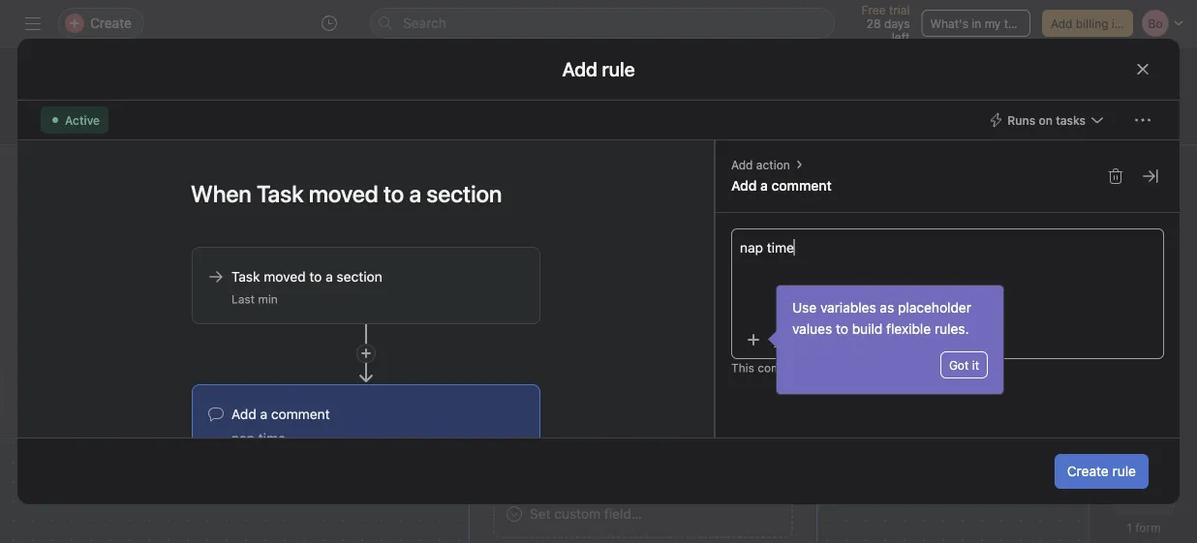 Task type: locate. For each thing, give the bounding box(es) containing it.
when
[[102, 265, 134, 279], [497, 265, 529, 279], [892, 265, 924, 279]]

got it
[[949, 358, 979, 372]]

0 vertical spatial weeks
[[221, 174, 267, 192]]

0 horizontal spatial move
[[170, 265, 200, 279]]

0 horizontal spatial weeks
[[221, 174, 267, 192]]

2 complete from the left
[[948, 321, 1009, 337]]

0 horizontal spatial incomplete
[[131, 215, 192, 229]]

incomplete up placeholder
[[922, 215, 982, 229]]

1 horizontal spatial when
[[497, 265, 529, 279]]

1 horizontal spatial set
[[924, 321, 945, 337]]

before
[[312, 323, 348, 337]]

by...
[[222, 321, 249, 337], [1012, 321, 1039, 337]]

event up add another trigger image
[[351, 323, 381, 337]]

weeks right (2 on the left top
[[221, 174, 267, 192]]

section, for last min
[[637, 265, 682, 279]]

(2
[[202, 174, 217, 192]]

2 set complete by... from the left
[[924, 321, 1039, 337]]

1 horizontal spatial set complete by...
[[924, 321, 1039, 337]]

1 vertical spatial last min
[[231, 292, 278, 306]]

add a comment inside button
[[530, 386, 628, 402]]

add a comment up create approvals
[[530, 386, 628, 402]]

create rule button
[[1054, 454, 1149, 489]]

to up automatically?
[[598, 265, 610, 279]]

1 horizontal spatial automatically:
[[892, 283, 971, 296]]

1 incomplete from the left
[[131, 215, 192, 229]]

got
[[949, 358, 969, 372]]

move
[[170, 265, 200, 279], [565, 265, 595, 279], [960, 265, 990, 279]]

1 move from the left
[[170, 265, 200, 279]]

2 set from the left
[[924, 321, 945, 337]]

form
[[1135, 521, 1161, 535]]

automatically:
[[102, 283, 181, 296], [892, 283, 971, 296]]

section, left what
[[637, 265, 682, 279]]

1 vertical spatial time
[[258, 430, 286, 446]]

1 vertical spatial last
[[231, 292, 255, 306]]

happen
[[497, 283, 539, 296]]

to left the go)
[[270, 174, 285, 192]]

0 horizontal spatial 2
[[121, 215, 128, 229]]

event left (2 on the left top
[[158, 174, 198, 192]]

1 automatically: from the left
[[102, 283, 181, 296]]

to down variables
[[836, 321, 848, 337]]

comment
[[771, 178, 832, 194], [758, 361, 809, 375], [569, 386, 628, 402], [271, 406, 330, 422]]

to inside "nearing event (2 weeks to go)" button
[[270, 174, 285, 192]]

what's in my trial? button
[[921, 10, 1031, 37]]

set complete by... inside button
[[924, 321, 1039, 337]]

0 horizontal spatial by...
[[222, 321, 249, 337]]

10 rules
[[1122, 331, 1165, 345]]

section, up set complete by... button at the bottom
[[1032, 265, 1077, 279]]

1 horizontal spatial nap time
[[740, 240, 794, 256]]

0 horizontal spatial nap
[[231, 430, 255, 446]]

1 horizontal spatial last min
[[493, 174, 554, 192]]

0 horizontal spatial add a comment
[[231, 406, 330, 422]]

0 horizontal spatial last
[[231, 292, 255, 306]]

3 for 3 incomplete tasks
[[911, 215, 919, 229]]

0 vertical spatial nap
[[740, 240, 763, 256]]

when up happen
[[497, 265, 529, 279]]

0 vertical spatial last
[[493, 174, 524, 192]]

1 horizontal spatial section,
[[637, 265, 682, 279]]

1 horizontal spatial time
[[767, 240, 794, 256]]

add a comment down action at the right top of page
[[731, 178, 832, 194]]

apps
[[1136, 426, 1162, 440]]

move for event
[[170, 265, 200, 279]]

will
[[812, 361, 830, 375]]

3 for 3 apps
[[1125, 426, 1132, 440]]

automatically: down 2 incomplete tasks
[[102, 283, 181, 296]]

1 horizontal spatial min
[[528, 174, 554, 192]]

overview link
[[27, 119, 102, 140]]

down arrow image
[[359, 324, 373, 383]]

1 horizontal spatial by...
[[1012, 321, 1039, 337]]

this inside when tasks move to this section, what should happen automatically?
[[613, 265, 634, 279]]

a
[[760, 178, 768, 194], [326, 269, 333, 285], [558, 386, 566, 402], [260, 406, 267, 422]]

create left "rule"
[[1067, 463, 1109, 479]]

2 move from the left
[[565, 265, 595, 279]]

0 horizontal spatial time
[[258, 430, 286, 446]]

close side pane image
[[1143, 169, 1158, 184]]

by... right rules.
[[1012, 321, 1039, 337]]

set complete by... down task
[[134, 321, 249, 337]]

3 section, from the left
[[1032, 265, 1077, 279]]

do
[[290, 265, 304, 279], [1080, 265, 1094, 279]]

2 when tasks move to this section, do this automatically: from the left
[[892, 265, 1118, 296]]

set complete by... up it
[[924, 321, 1039, 337]]

incomplete
[[131, 215, 192, 229], [922, 215, 982, 229]]

3 left apps
[[1125, 426, 1132, 440]]

section,
[[242, 265, 287, 279], [637, 265, 682, 279], [1032, 265, 1077, 279]]

placeholder
[[898, 300, 971, 316]]

2 horizontal spatial when
[[892, 265, 924, 279]]

3 apps
[[1125, 426, 1162, 440]]

by... down task
[[222, 321, 249, 337]]

0 horizontal spatial event
[[158, 174, 198, 192]]

event
[[158, 174, 198, 192], [351, 323, 381, 337]]

time
[[767, 240, 794, 256], [258, 430, 286, 446]]

nearing event (2 weeks to go)
[[98, 174, 313, 192]]

0 vertical spatial time
[[767, 240, 794, 256]]

1 vertical spatial 2
[[264, 323, 271, 337]]

search
[[403, 15, 446, 31]]

create rule
[[1067, 463, 1136, 479]]

add billing info button
[[1042, 10, 1133, 37]]

when inside when tasks move to this section, what should happen automatically?
[[497, 265, 529, 279]]

bo button
[[913, 84, 936, 108]]

move up automatically?
[[565, 265, 595, 279]]

3 for 3 fields
[[1124, 236, 1131, 250]]

formatting image
[[773, 333, 788, 349]]

when tasks move to this section, do this automatically:
[[102, 265, 328, 296], [892, 265, 1118, 296]]

1 horizontal spatial do
[[1080, 265, 1094, 279]]

1 vertical spatial 3
[[1124, 236, 1131, 250]]

3 up placeholder
[[911, 215, 919, 229]]

1 vertical spatial event
[[351, 323, 381, 337]]

2 for 2 weeks before event
[[264, 323, 271, 337]]

incomplete down nearing on the top of the page
[[131, 215, 192, 229]]

1 set complete by... from the left
[[134, 321, 249, 337]]

1 when from the left
[[102, 265, 134, 279]]

0 horizontal spatial complete
[[158, 321, 219, 337]]

tasks inside dropdown button
[[1056, 113, 1086, 127]]

add
[[1051, 16, 1072, 30], [731, 158, 753, 171], [731, 178, 757, 194], [530, 386, 555, 402], [231, 406, 256, 422]]

complete inside button
[[948, 321, 1009, 337]]

when tasks move to this section, do this automatically: up set complete by... button at the bottom
[[892, 265, 1118, 296]]

3
[[911, 215, 919, 229], [1124, 236, 1131, 250], [1125, 426, 1132, 440]]

2 horizontal spatial section,
[[1032, 265, 1077, 279]]

0 horizontal spatial set complete by...
[[134, 321, 249, 337]]

0 vertical spatial 3
[[911, 215, 919, 229]]

1 vertical spatial min
[[258, 292, 278, 306]]

active button
[[41, 107, 109, 134]]

0 vertical spatial min
[[528, 174, 554, 192]]

0 horizontal spatial automatically:
[[102, 283, 181, 296]]

3 left fields
[[1124, 236, 1131, 250]]

2 horizontal spatial move
[[960, 265, 990, 279]]

when down 2 incomplete tasks
[[102, 265, 134, 279]]

complete
[[158, 321, 219, 337], [948, 321, 1009, 337]]

toolbar
[[767, 326, 860, 354]]

nap time
[[740, 240, 794, 256], [231, 430, 286, 446]]

1 section, from the left
[[242, 265, 287, 279]]

2 section, from the left
[[637, 265, 682, 279]]

bo
[[917, 89, 932, 103]]

0 horizontal spatial create
[[530, 446, 571, 462]]

0 vertical spatial event
[[158, 174, 198, 192]]

0 horizontal spatial do
[[290, 265, 304, 279]]

1 vertical spatial add a comment
[[530, 386, 628, 402]]

1 complete from the left
[[158, 321, 219, 337]]

event inside button
[[158, 174, 198, 192]]

1 this from the left
[[218, 265, 239, 279]]

1 horizontal spatial incomplete
[[922, 215, 982, 229]]

to
[[270, 174, 285, 192], [203, 265, 215, 279], [598, 265, 610, 279], [994, 265, 1005, 279], [309, 269, 322, 285], [836, 321, 848, 337]]

when tasks move to this section, do this automatically: down 2 incomplete tasks
[[102, 265, 328, 296]]

automatically: up placeholder
[[892, 283, 971, 296]]

None text field
[[81, 65, 261, 100]]

runs
[[1008, 113, 1036, 127]]

set
[[134, 321, 155, 337], [924, 321, 945, 337]]

0 horizontal spatial when tasks move to this section, do this automatically:
[[102, 265, 328, 296]]

min
[[528, 174, 554, 192], [258, 292, 278, 306]]

do up set complete by... button at the bottom
[[1080, 265, 1094, 279]]

weeks left before
[[275, 323, 309, 337]]

add action button
[[731, 156, 790, 173]]

2 by... from the left
[[1012, 321, 1039, 337]]

to inside when tasks move to this section, what should happen automatically?
[[598, 265, 610, 279]]

2 down moved
[[264, 323, 271, 337]]

last min
[[493, 174, 554, 192], [231, 292, 278, 306]]

section, up 2 weeks before event
[[242, 265, 287, 279]]

1 horizontal spatial create
[[1067, 463, 1109, 479]]

2 automatically: from the left
[[892, 283, 971, 296]]

1 horizontal spatial nap
[[740, 240, 763, 256]]

add variable image
[[746, 332, 761, 348]]

2 incomplete from the left
[[922, 215, 982, 229]]

tasks
[[1056, 113, 1086, 127], [195, 215, 224, 229], [986, 215, 1015, 229], [137, 265, 167, 279], [532, 265, 562, 279], [927, 265, 957, 279]]

when up 'as' on the bottom
[[892, 265, 924, 279]]

1 horizontal spatial when tasks move to this section, do this automatically:
[[892, 265, 1118, 296]]

2 vertical spatial 3
[[1125, 426, 1132, 440]]

2 vertical spatial add a comment
[[231, 406, 330, 422]]

0 vertical spatial add a comment
[[731, 178, 832, 194]]

runs on tasks
[[1008, 113, 1086, 127]]

3 this from the left
[[613, 265, 634, 279]]

move down 2 incomplete tasks
[[170, 265, 200, 279]]

add a comment button
[[493, 370, 793, 418]]

what's in my trial?
[[930, 16, 1031, 30]]

1 horizontal spatial 2
[[264, 323, 271, 337]]

0 vertical spatial last min
[[493, 174, 554, 192]]

3 fields
[[1124, 236, 1164, 250]]

comment inside button
[[569, 386, 628, 402]]

fields
[[1134, 236, 1164, 250]]

comment up approvals
[[569, 386, 628, 402]]

0 vertical spatial 2
[[121, 215, 128, 229]]

comment down formatting image
[[758, 361, 809, 375]]

0 horizontal spatial when
[[102, 265, 134, 279]]

1 horizontal spatial add a comment
[[530, 386, 628, 402]]

do right task
[[290, 265, 304, 279]]

create left approvals
[[530, 446, 571, 462]]

1
[[1127, 521, 1132, 535]]

2 do from the left
[[1080, 265, 1094, 279]]

go)
[[289, 174, 313, 192]]

create
[[530, 446, 571, 462], [1067, 463, 1109, 479]]

left
[[892, 30, 910, 44]]

nap
[[740, 240, 763, 256], [231, 430, 255, 446]]

last
[[493, 174, 524, 192], [231, 292, 255, 306]]

this comment will be posted as:
[[731, 361, 911, 375]]

on
[[1039, 113, 1053, 127]]

0 horizontal spatial set
[[134, 321, 155, 337]]

0 vertical spatial nap time
[[740, 240, 794, 256]]

use variables as placeholder values to build flexible rules. tooltip
[[771, 286, 1003, 394]]

2 when from the left
[[497, 265, 529, 279]]

0 vertical spatial create
[[530, 446, 571, 462]]

weeks
[[221, 174, 267, 192], [275, 323, 309, 337]]

it
[[972, 358, 979, 372]]

build
[[852, 321, 883, 337]]

1 vertical spatial create
[[1067, 463, 1109, 479]]

create inside button
[[530, 446, 571, 462]]

1 vertical spatial weeks
[[275, 323, 309, 337]]

0 horizontal spatial section,
[[242, 265, 287, 279]]

move down 3 incomplete tasks
[[960, 265, 990, 279]]

0 horizontal spatial min
[[258, 292, 278, 306]]

section, inside when tasks move to this section, what should happen automatically?
[[637, 265, 682, 279]]

search list box
[[370, 8, 835, 39]]

2 horizontal spatial add a comment
[[731, 178, 832, 194]]

1 horizontal spatial last
[[493, 174, 524, 192]]

1 horizontal spatial move
[[565, 265, 595, 279]]

variables
[[820, 300, 876, 316]]

1 horizontal spatial complete
[[948, 321, 1009, 337]]

1 vertical spatial nap
[[231, 430, 255, 446]]

this
[[218, 265, 239, 279], [307, 265, 328, 279], [613, 265, 634, 279], [1008, 265, 1029, 279], [1098, 265, 1118, 279]]

create approvals
[[530, 446, 636, 462]]

create inside button
[[1067, 463, 1109, 479]]

add a comment
[[731, 178, 832, 194], [530, 386, 628, 402], [231, 406, 330, 422]]

5 this from the left
[[1098, 265, 1118, 279]]

move inside when tasks move to this section, what should happen automatically?
[[565, 265, 595, 279]]

got it button
[[940, 352, 988, 379]]

1 vertical spatial nap time
[[231, 430, 286, 446]]

add a comment down 2 weeks before event
[[231, 406, 330, 422]]

2 down nearing on the top of the page
[[121, 215, 128, 229]]



Task type: vqa. For each thing, say whether or not it's contained in the screenshot.
top Bob button
no



Task type: describe. For each thing, give the bounding box(es) containing it.
in
[[972, 16, 981, 30]]

nearing
[[98, 174, 154, 192]]

close this dialog image
[[1135, 61, 1151, 77]]

when for last
[[497, 265, 529, 279]]

create approvals button
[[493, 430, 793, 478]]

flexible
[[886, 321, 931, 337]]

incomplete for 2
[[131, 215, 192, 229]]

nearing event (2 weeks to go) button
[[98, 166, 398, 200]]

use
[[792, 300, 817, 316]]

values
[[792, 321, 832, 337]]

info
[[1112, 16, 1132, 30]]

moved
[[264, 269, 306, 285]]

section
[[337, 269, 382, 285]]

min inside last min button
[[528, 174, 554, 192]]

by... inside set complete by... button
[[1012, 321, 1039, 337]]

overview
[[43, 122, 102, 138]]

28
[[867, 16, 881, 30]]

create for create approvals
[[530, 446, 571, 462]]

task
[[231, 269, 260, 285]]

approvals
[[575, 446, 636, 462]]

2 weeks before event
[[264, 323, 381, 337]]

2 incomplete tasks
[[121, 215, 224, 229]]

should
[[715, 265, 753, 279]]

at mention image
[[835, 333, 850, 349]]

3 when from the left
[[892, 265, 924, 279]]

what's
[[930, 16, 968, 30]]

free
[[861, 3, 886, 16]]

my
[[985, 16, 1001, 30]]

0 horizontal spatial nap time
[[231, 430, 286, 446]]

use variables as placeholder values to build flexible rules.
[[792, 300, 971, 337]]

3 incomplete tasks
[[911, 215, 1015, 229]]

automatically?
[[542, 283, 623, 296]]

1 horizontal spatial weeks
[[275, 323, 309, 337]]

incomplete for 3
[[922, 215, 982, 229]]

3 move from the left
[[960, 265, 990, 279]]

1 set from the left
[[134, 321, 155, 337]]

a inside button
[[558, 386, 566, 402]]

move for min
[[565, 265, 595, 279]]

free trial 28 days left
[[861, 3, 910, 44]]

add billing info
[[1051, 16, 1132, 30]]

add action
[[731, 158, 790, 171]]

share button
[[1002, 82, 1067, 109]]

2 this from the left
[[307, 265, 328, 279]]

2 for 2 incomplete tasks
[[121, 215, 128, 229]]

tasks inside when tasks move to this section, what should happen automatically?
[[532, 265, 562, 279]]

runs on tasks button
[[979, 107, 1114, 134]]

trial
[[889, 3, 910, 16]]

rule
[[1112, 463, 1136, 479]]

to inside 'use variables as placeholder values to build flexible rules.'
[[836, 321, 848, 337]]

Add a name for this rule text field
[[178, 171, 540, 216]]

remove action image
[[503, 407, 518, 422]]

0 horizontal spatial last min
[[231, 292, 278, 306]]

trash item image
[[1108, 169, 1123, 184]]

add another trigger image
[[360, 348, 372, 359]]

comment down 2 weeks before event
[[271, 406, 330, 422]]

action
[[756, 158, 790, 171]]

set inside button
[[924, 321, 945, 337]]

what
[[685, 265, 712, 279]]

be
[[833, 361, 847, 375]]

search button
[[370, 8, 835, 39]]

when tasks move to this section, what should happen automatically?
[[497, 265, 753, 296]]

4 this from the left
[[1008, 265, 1029, 279]]

share
[[1026, 89, 1058, 103]]

asana
[[922, 361, 959, 375]]

this
[[731, 361, 754, 375]]

last min button
[[493, 166, 793, 200]]

1 form
[[1127, 521, 1161, 535]]

comment down action at the right top of page
[[771, 178, 832, 194]]

add rule
[[562, 58, 635, 80]]

trial?
[[1004, 16, 1031, 30]]

active
[[65, 113, 100, 127]]

10
[[1122, 331, 1135, 345]]

rules.
[[935, 321, 969, 337]]

1 when tasks move to this section, do this automatically: from the left
[[102, 265, 328, 296]]

set complete by... button
[[888, 306, 1188, 354]]

last inside button
[[493, 174, 524, 192]]

posted
[[850, 361, 888, 375]]

section, for nearing event (2 weeks to go)
[[242, 265, 287, 279]]

1 by... from the left
[[222, 321, 249, 337]]

days
[[884, 16, 910, 30]]

when for nearing
[[102, 265, 134, 279]]

weeks inside button
[[221, 174, 267, 192]]

1 horizontal spatial event
[[351, 323, 381, 337]]

to right moved
[[309, 269, 322, 285]]

task moved to a section
[[231, 269, 382, 285]]

create for create rule
[[1067, 463, 1109, 479]]

rules
[[1138, 331, 1165, 345]]

billing
[[1076, 16, 1108, 30]]

as
[[880, 300, 894, 316]]

to left task
[[203, 265, 215, 279]]

1 do from the left
[[290, 265, 304, 279]]

as:
[[891, 361, 907, 375]]

last min inside last min button
[[493, 174, 554, 192]]

to down 3 incomplete tasks
[[994, 265, 1005, 279]]



